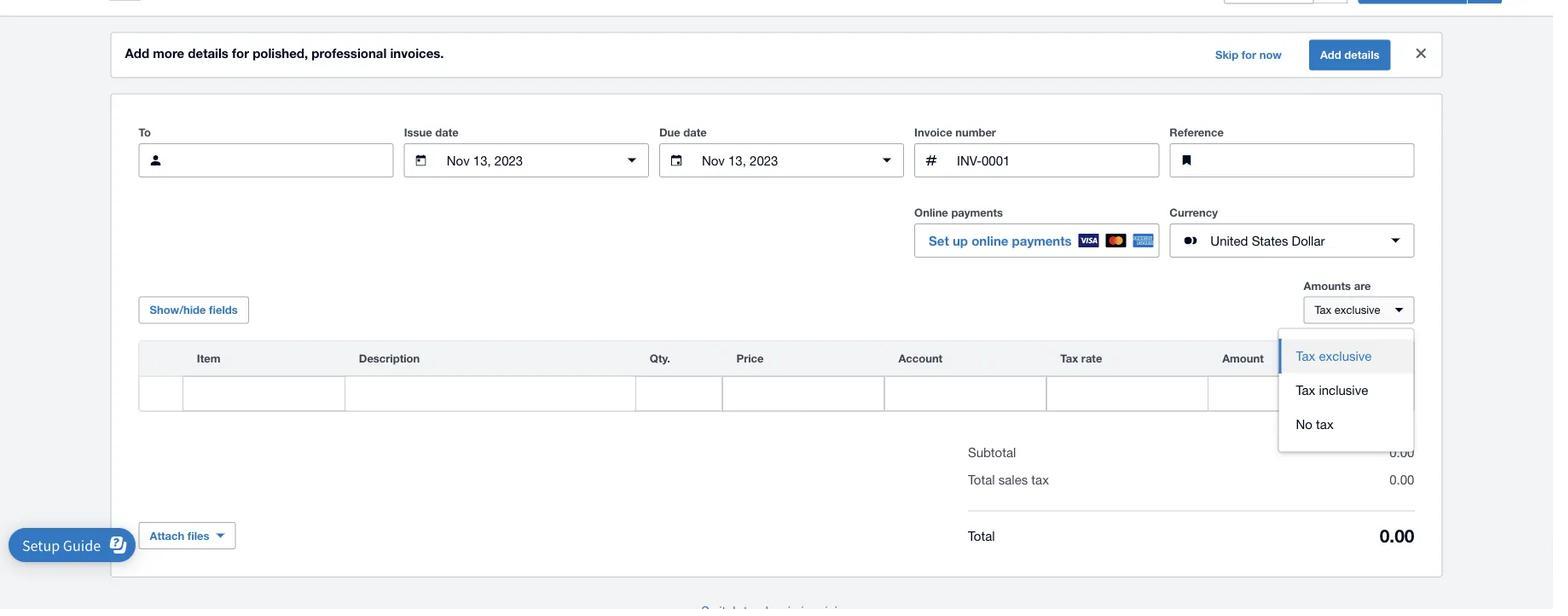 Task type: describe. For each thing, give the bounding box(es) containing it.
show/hide
[[150, 303, 206, 317]]

0 horizontal spatial for
[[232, 46, 249, 61]]

tax exclusive button
[[1279, 339, 1414, 373]]

list box containing tax exclusive
[[1279, 329, 1414, 452]]

tax inside invoice line item list element
[[1061, 352, 1079, 365]]

Quantity field
[[636, 378, 722, 410]]

skip for now button
[[1206, 41, 1293, 69]]

are
[[1355, 279, 1372, 292]]

tax exclusive button
[[1304, 297, 1415, 324]]

set up online payments button
[[915, 224, 1160, 258]]

skip
[[1216, 48, 1239, 62]]

total sales tax
[[968, 472, 1049, 487]]

2 vertical spatial 0.00
[[1380, 525, 1415, 546]]

date for due date
[[684, 126, 707, 139]]

united
[[1211, 233, 1249, 248]]

inclusive
[[1319, 383, 1369, 398]]

0.00 for total sales tax
[[1390, 472, 1415, 487]]

amounts are
[[1304, 279, 1372, 292]]

no tax
[[1296, 417, 1334, 432]]

exclusive inside tax exclusive button
[[1319, 349, 1372, 364]]

payments inside popup button
[[1012, 233, 1072, 248]]

due date
[[659, 126, 707, 139]]

rate
[[1082, 352, 1103, 365]]

description
[[359, 352, 420, 365]]

states
[[1252, 233, 1289, 248]]

Amount field
[[1209, 378, 1370, 410]]

no tax button
[[1279, 408, 1414, 442]]

tax inside tax exclusive popup button
[[1315, 303, 1332, 317]]

date for issue date
[[435, 126, 459, 139]]

more date options image
[[870, 143, 904, 178]]

tax inside button
[[1317, 417, 1334, 432]]

dollar
[[1292, 233, 1325, 248]]

to
[[139, 126, 151, 139]]

tax inside tax exclusive button
[[1296, 349, 1316, 364]]

more date options image
[[615, 143, 649, 178]]

Description text field
[[345, 378, 635, 410]]

add for add details
[[1321, 48, 1342, 62]]

tax inclusive
[[1296, 383, 1369, 398]]

online
[[972, 233, 1009, 248]]

details inside button
[[1345, 48, 1380, 62]]

issue date
[[404, 126, 459, 139]]

amount
[[1223, 352, 1264, 365]]

amounts
[[1304, 279, 1352, 292]]

invoices.
[[390, 46, 444, 61]]

due
[[659, 126, 681, 139]]

exclusive inside tax exclusive popup button
[[1335, 303, 1381, 317]]

more
[[153, 46, 184, 61]]

Price field
[[723, 378, 884, 410]]

Invoice number text field
[[956, 144, 1159, 177]]

reference
[[1170, 126, 1224, 139]]

sales
[[999, 472, 1028, 487]]

polished,
[[253, 46, 308, 61]]

invoice number
[[915, 126, 996, 139]]

Inventory item text field
[[183, 378, 344, 410]]

professional
[[312, 46, 387, 61]]

now
[[1260, 48, 1282, 62]]

united states dollar
[[1211, 233, 1325, 248]]

no
[[1296, 417, 1313, 432]]

Due date text field
[[700, 144, 864, 177]]

close image
[[1405, 36, 1439, 70]]



Task type: vqa. For each thing, say whether or not it's contained in the screenshot.
date
yes



Task type: locate. For each thing, give the bounding box(es) containing it.
add left more
[[125, 46, 149, 61]]

subtotal
[[968, 445, 1016, 460]]

1 horizontal spatial payments
[[1012, 233, 1072, 248]]

0 horizontal spatial add
[[125, 46, 149, 61]]

0 vertical spatial exclusive
[[1335, 303, 1381, 317]]

attach files button
[[139, 522, 236, 550]]

attach files
[[150, 529, 210, 542]]

payments
[[952, 206, 1003, 219], [1012, 233, 1072, 248]]

tax right sales
[[1032, 472, 1049, 487]]

contact element
[[139, 143, 394, 178]]

fields
[[209, 303, 238, 317]]

0 vertical spatial total
[[968, 472, 995, 487]]

united states dollar button
[[1170, 224, 1415, 258]]

tax
[[1315, 303, 1332, 317], [1296, 349, 1316, 364], [1061, 352, 1079, 365], [1296, 383, 1316, 398]]

set
[[929, 233, 949, 248]]

item
[[197, 352, 221, 365]]

1 horizontal spatial details
[[1345, 48, 1380, 62]]

0.00 for subtotal
[[1390, 445, 1415, 460]]

show/hide fields button
[[139, 297, 249, 324]]

add for add more details for polished, professional invoices.
[[125, 46, 149, 61]]

date right due
[[684, 126, 707, 139]]

0 horizontal spatial details
[[188, 46, 229, 61]]

add more details for polished, professional invoices. status
[[111, 33, 1442, 77]]

Issue date text field
[[445, 144, 608, 177]]

add inside button
[[1321, 48, 1342, 62]]

0 vertical spatial 0.00
[[1390, 445, 1415, 460]]

total down subtotal
[[968, 472, 995, 487]]

0 vertical spatial tax
[[1317, 417, 1334, 432]]

tax exclusive
[[1315, 303, 1381, 317], [1296, 349, 1372, 364]]

0 vertical spatial payments
[[952, 206, 1003, 219]]

tax inclusive button
[[1279, 373, 1414, 408]]

tax exclusive up "tax inclusive"
[[1296, 349, 1372, 364]]

tax exclusive inside button
[[1296, 349, 1372, 364]]

0 horizontal spatial date
[[435, 126, 459, 139]]

exclusive down are
[[1335, 303, 1381, 317]]

online
[[915, 206, 949, 219]]

invoice line item list element
[[139, 341, 1415, 412]]

up
[[953, 233, 968, 248]]

exclusive up inclusive
[[1319, 349, 1372, 364]]

details left close icon
[[1345, 48, 1380, 62]]

files
[[188, 529, 210, 542]]

more invoice options image
[[1509, 0, 1543, 7]]

1 horizontal spatial date
[[684, 126, 707, 139]]

account
[[899, 352, 943, 365]]

issue
[[404, 126, 432, 139]]

for inside "button"
[[1242, 48, 1257, 62]]

1 horizontal spatial tax
[[1317, 417, 1334, 432]]

payments up online
[[952, 206, 1003, 219]]

exclusive
[[1335, 303, 1381, 317], [1319, 349, 1372, 364]]

1 date from the left
[[435, 126, 459, 139]]

Reference text field
[[1211, 144, 1414, 177]]

None field
[[183, 377, 344, 411]]

tax down amounts
[[1315, 303, 1332, 317]]

tax rate
[[1061, 352, 1103, 365]]

online payments
[[915, 206, 1003, 219]]

tax up no
[[1296, 383, 1316, 398]]

currency
[[1170, 206, 1218, 219]]

tax left rate
[[1061, 352, 1079, 365]]

1 horizontal spatial for
[[1242, 48, 1257, 62]]

total
[[968, 472, 995, 487], [968, 528, 995, 543]]

1 vertical spatial tax exclusive
[[1296, 349, 1372, 364]]

invoice number element
[[915, 143, 1160, 178]]

tax inside tax inclusive button
[[1296, 383, 1316, 398]]

1 vertical spatial tax
[[1032, 472, 1049, 487]]

1 vertical spatial 0.00
[[1390, 472, 1415, 487]]

payments right online
[[1012, 233, 1072, 248]]

1 vertical spatial payments
[[1012, 233, 1072, 248]]

1 total from the top
[[968, 472, 995, 487]]

add
[[125, 46, 149, 61], [1321, 48, 1342, 62]]

0 vertical spatial tax exclusive
[[1315, 303, 1381, 317]]

details right more
[[188, 46, 229, 61]]

0.00
[[1390, 445, 1415, 460], [1390, 472, 1415, 487], [1380, 525, 1415, 546]]

2 total from the top
[[968, 528, 995, 543]]

add more details for polished, professional invoices.
[[125, 46, 444, 61]]

skip for now
[[1216, 48, 1282, 62]]

for left now in the top of the page
[[1242, 48, 1257, 62]]

add right now in the top of the page
[[1321, 48, 1342, 62]]

add details
[[1321, 48, 1380, 62]]

for
[[232, 46, 249, 61], [1242, 48, 1257, 62]]

1 horizontal spatial add
[[1321, 48, 1342, 62]]

tax right no
[[1317, 417, 1334, 432]]

set up online payments
[[929, 233, 1072, 248]]

To text field
[[180, 144, 393, 177]]

tax up amount field
[[1296, 349, 1316, 364]]

number
[[956, 126, 996, 139]]

for left polished,
[[232, 46, 249, 61]]

total for total sales tax
[[968, 472, 995, 487]]

1 vertical spatial total
[[968, 528, 995, 543]]

0 horizontal spatial tax
[[1032, 472, 1049, 487]]

show/hide fields
[[150, 303, 238, 317]]

add details button
[[1310, 40, 1391, 70]]

details
[[188, 46, 229, 61], [1345, 48, 1380, 62]]

tax exclusive inside popup button
[[1315, 303, 1381, 317]]

2 date from the left
[[684, 126, 707, 139]]

total for total
[[968, 528, 995, 543]]

1 vertical spatial exclusive
[[1319, 349, 1372, 364]]

total down total sales tax
[[968, 528, 995, 543]]

price
[[737, 352, 764, 365]]

tax
[[1317, 417, 1334, 432], [1032, 472, 1049, 487]]

date right issue
[[435, 126, 459, 139]]

none field inside invoice line item list element
[[183, 377, 344, 411]]

tax exclusive down amounts are
[[1315, 303, 1381, 317]]

invoice
[[915, 126, 953, 139]]

attach
[[150, 529, 184, 542]]

qty.
[[650, 352, 671, 365]]

list box
[[1279, 329, 1414, 452]]

date
[[435, 126, 459, 139], [684, 126, 707, 139]]

0 horizontal spatial payments
[[952, 206, 1003, 219]]



